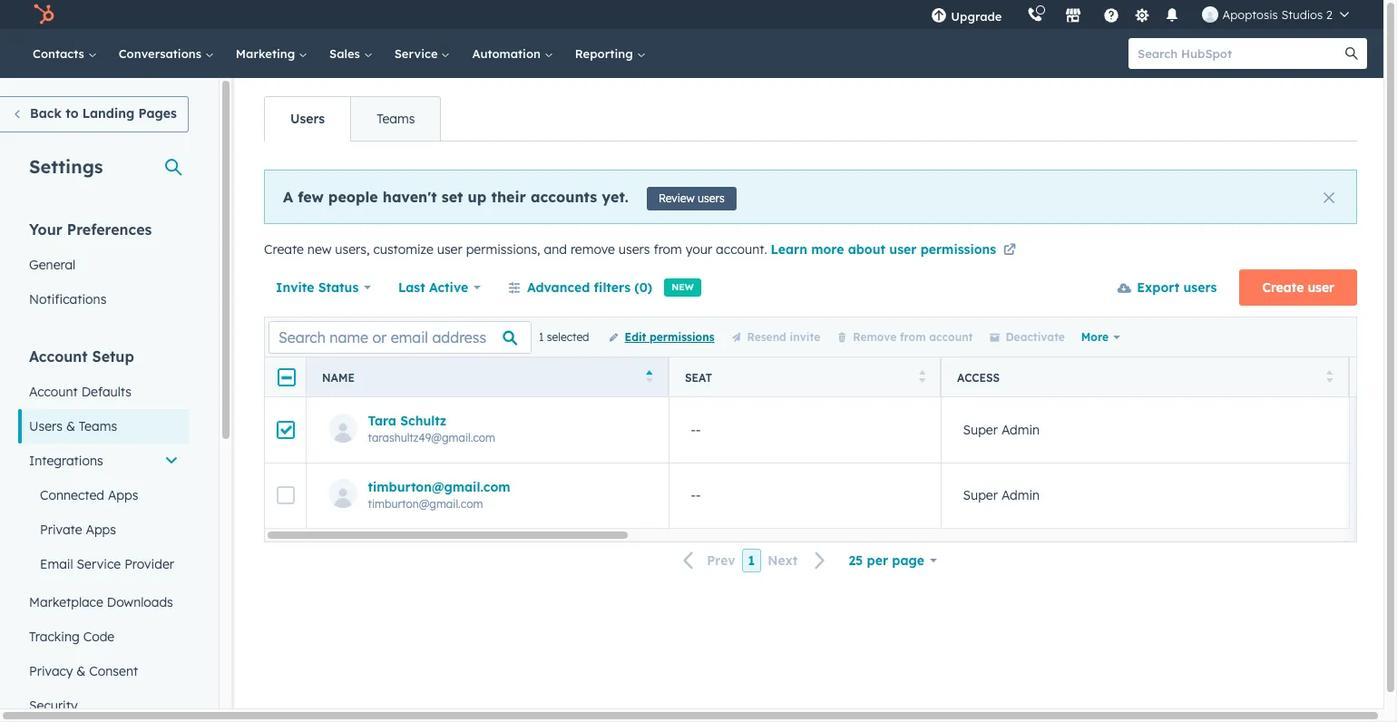 Task type: describe. For each thing, give the bounding box(es) containing it.
teams inside the users & teams link
[[79, 418, 117, 435]]

0 horizontal spatial from
[[654, 241, 682, 258]]

private apps
[[40, 522, 116, 538]]

review users button
[[647, 187, 737, 211]]

export
[[1137, 279, 1180, 296]]

per
[[867, 553, 888, 569]]

apps for connected apps
[[108, 487, 138, 504]]

last active
[[398, 279, 468, 296]]

status
[[318, 279, 359, 296]]

users,
[[335, 241, 370, 258]]

integrations
[[29, 453, 103, 469]]

account defaults link
[[18, 375, 190, 409]]

your preferences
[[29, 220, 152, 239]]

invite
[[276, 279, 314, 296]]

settings link
[[1131, 5, 1154, 24]]

integrations button
[[18, 444, 190, 478]]

notifications image
[[1165, 8, 1181, 24]]

review users
[[659, 191, 725, 205]]

connected
[[40, 487, 104, 504]]

their
[[491, 188, 526, 206]]

notifications link
[[18, 282, 190, 317]]

-- for timburton@gmail.com
[[691, 487, 701, 504]]

users & teams link
[[18, 409, 190, 444]]

user inside button
[[1308, 279, 1335, 296]]

privacy & consent
[[29, 663, 138, 680]]

consent
[[89, 663, 138, 680]]

yet.
[[602, 188, 629, 206]]

users for review users
[[698, 191, 725, 205]]

and
[[544, 241, 567, 258]]

upgrade
[[951, 9, 1002, 24]]

service inside "account setup" element
[[77, 556, 121, 573]]

next
[[768, 553, 798, 569]]

press to sort. element for seat
[[919, 370, 926, 385]]

2
[[1326, 7, 1333, 22]]

prev
[[707, 553, 735, 569]]

super for timburton@gmail.com
[[963, 487, 998, 504]]

sales link
[[319, 29, 384, 78]]

25
[[849, 553, 863, 569]]

notifications button
[[1157, 0, 1188, 29]]

account setup
[[29, 348, 134, 366]]

tara schultz image
[[1203, 6, 1219, 23]]

create for create new users, customize user permissions, and remove users from your account.
[[264, 241, 304, 258]]

permissions,
[[466, 241, 540, 258]]

marketplaces button
[[1055, 0, 1093, 29]]

email service provider
[[40, 556, 174, 573]]

search image
[[1346, 47, 1358, 60]]

remove from account
[[853, 330, 973, 343]]

name
[[322, 371, 355, 384]]

help image
[[1104, 8, 1120, 24]]

email service provider link
[[18, 547, 190, 582]]

apoptosis studios 2 button
[[1192, 0, 1360, 29]]

help button
[[1096, 0, 1127, 29]]

privacy
[[29, 663, 73, 680]]

& for users
[[66, 418, 75, 435]]

page
[[892, 553, 925, 569]]

accounts
[[531, 188, 597, 206]]

security
[[29, 698, 78, 714]]

upgrade image
[[931, 8, 948, 24]]

learn more about user permissions
[[771, 241, 1000, 258]]

more button
[[1080, 329, 1122, 345]]

edit
[[625, 330, 646, 343]]

hubspot link
[[22, 4, 68, 25]]

resend invite button
[[730, 323, 821, 352]]

tara schultz link
[[368, 413, 650, 429]]

tarashultz49@gmail.com
[[368, 431, 495, 445]]

private
[[40, 522, 82, 538]]

to
[[65, 105, 78, 122]]

create user
[[1262, 279, 1335, 296]]

super admin for tara schultz
[[963, 422, 1040, 438]]

settings
[[29, 155, 103, 178]]

export users
[[1137, 279, 1217, 296]]

marketplace downloads link
[[18, 585, 190, 620]]

resend invite
[[747, 330, 820, 343]]

your
[[686, 241, 712, 258]]

remove
[[571, 241, 615, 258]]

access
[[957, 371, 1000, 384]]

link opens in a new window image inside learn more about user permissions link
[[1003, 244, 1016, 258]]

code
[[83, 629, 115, 645]]

up
[[468, 188, 487, 206]]

pages
[[138, 105, 177, 122]]

last active button
[[397, 269, 482, 306]]

permissions inside learn more about user permissions link
[[921, 241, 996, 258]]

1 timburton@gmail.com from the top
[[368, 479, 510, 495]]

account for account defaults
[[29, 384, 78, 400]]

super admin for timburton@gmail.com
[[963, 487, 1040, 504]]

private apps link
[[18, 513, 190, 547]]

back
[[30, 105, 62, 122]]

teams link
[[350, 97, 440, 141]]

advanced filters (0)
[[527, 279, 652, 296]]

downloads
[[107, 594, 173, 611]]

teams inside teams link
[[377, 111, 415, 127]]

Search HubSpot search field
[[1129, 38, 1351, 69]]

users for users & teams
[[29, 418, 63, 435]]

apoptosis studios 2
[[1223, 7, 1333, 22]]

conversations link
[[108, 29, 225, 78]]

1 horizontal spatial user
[[889, 241, 917, 258]]

hubspot image
[[33, 4, 54, 25]]

contacts link
[[22, 29, 108, 78]]

1 selected
[[539, 330, 589, 343]]

& for privacy
[[76, 663, 86, 680]]



Task type: locate. For each thing, give the bounding box(es) containing it.
users right review
[[698, 191, 725, 205]]

service link
[[384, 29, 461, 78]]

1 vertical spatial teams
[[79, 418, 117, 435]]

&
[[66, 418, 75, 435], [76, 663, 86, 680]]

1 admin from the top
[[1002, 422, 1040, 438]]

create for create user
[[1262, 279, 1304, 296]]

1 left selected
[[539, 330, 544, 343]]

2 press to sort. element from the left
[[1327, 370, 1334, 385]]

1 horizontal spatial permissions
[[921, 241, 996, 258]]

account
[[29, 348, 88, 366], [29, 384, 78, 400]]

edit permissions button
[[608, 323, 715, 352]]

few
[[298, 188, 324, 206]]

users up integrations
[[29, 418, 63, 435]]

& inside the users & teams link
[[66, 418, 75, 435]]

menu item
[[1015, 0, 1018, 29]]

teams down service link on the top
[[377, 111, 415, 127]]

2 main team element from the top
[[1349, 463, 1397, 528]]

customize
[[373, 241, 434, 258]]

main team element
[[1349, 397, 1397, 463], [1349, 463, 1397, 528]]

marketplace
[[29, 594, 103, 611]]

1 horizontal spatial create
[[1262, 279, 1304, 296]]

user up active
[[437, 241, 462, 258]]

super
[[963, 422, 998, 438], [963, 487, 998, 504]]

1 horizontal spatial &
[[76, 663, 86, 680]]

account inside account defaults link
[[29, 384, 78, 400]]

press to sort. image
[[919, 370, 926, 382]]

service right sales link
[[394, 46, 441, 61]]

users inside "button"
[[1184, 279, 1217, 296]]

main team element for tara schultz
[[1349, 397, 1397, 463]]

user up press to sort. image
[[1308, 279, 1335, 296]]

1 press to sort. element from the left
[[919, 370, 926, 385]]

0 horizontal spatial service
[[77, 556, 121, 573]]

1 vertical spatial super admin
[[963, 487, 1040, 504]]

more
[[1081, 330, 1109, 343]]

users
[[290, 111, 325, 127], [29, 418, 63, 435]]

account for account setup
[[29, 348, 88, 366]]

users link
[[265, 97, 350, 141]]

create inside button
[[1262, 279, 1304, 296]]

2 link opens in a new window image from the top
[[1003, 244, 1016, 258]]

1 horizontal spatial 1
[[748, 553, 755, 569]]

1 vertical spatial users
[[29, 418, 63, 435]]

users inside button
[[698, 191, 725, 205]]

main team element for timburton@gmail.com
[[1349, 463, 1397, 528]]

invite
[[790, 330, 820, 343]]

export users button
[[1106, 269, 1229, 306]]

users up (0)
[[619, 241, 650, 258]]

1 super from the top
[[963, 422, 998, 438]]

set
[[442, 188, 463, 206]]

0 vertical spatial admin
[[1002, 422, 1040, 438]]

1 vertical spatial --
[[691, 487, 701, 504]]

users & teams
[[29, 418, 117, 435]]

defaults
[[81, 384, 132, 400]]

learn more about user permissions link
[[771, 240, 1019, 262]]

link opens in a new window image
[[1003, 240, 1016, 262], [1003, 244, 1016, 258]]

0 vertical spatial permissions
[[921, 241, 996, 258]]

apoptosis
[[1223, 7, 1278, 22]]

0 horizontal spatial users
[[619, 241, 650, 258]]

deactivate button
[[988, 323, 1066, 352]]

general link
[[18, 248, 190, 282]]

email
[[40, 556, 73, 573]]

filters
[[594, 279, 631, 296]]

0 horizontal spatial create
[[264, 241, 304, 258]]

25 per page
[[849, 553, 925, 569]]

super for tara schultz
[[963, 422, 998, 438]]

& inside privacy & consent link
[[76, 663, 86, 680]]

Search name or email address search field
[[269, 321, 532, 353]]

1 vertical spatial &
[[76, 663, 86, 680]]

2 horizontal spatial users
[[1184, 279, 1217, 296]]

-- down seat at the bottom of page
[[691, 422, 701, 438]]

user right 'about'
[[889, 241, 917, 258]]

0 vertical spatial create
[[264, 241, 304, 258]]

0 horizontal spatial 1
[[539, 330, 544, 343]]

tara
[[368, 413, 396, 429]]

about
[[848, 241, 886, 258]]

0 vertical spatial apps
[[108, 487, 138, 504]]

0 horizontal spatial user
[[437, 241, 462, 258]]

ascending sort. press to sort descending. image
[[646, 370, 653, 382]]

users for export users
[[1184, 279, 1217, 296]]

review
[[659, 191, 695, 205]]

create
[[264, 241, 304, 258], [1262, 279, 1304, 296]]

navigation containing users
[[264, 96, 441, 142]]

0 vertical spatial service
[[394, 46, 441, 61]]

account up account defaults at the left bottom of the page
[[29, 348, 88, 366]]

0 vertical spatial users
[[290, 111, 325, 127]]

more
[[811, 241, 844, 258]]

admin for tara schultz
[[1002, 422, 1040, 438]]

1 vertical spatial from
[[900, 330, 926, 343]]

2 timburton@gmail.com from the top
[[368, 497, 483, 511]]

users right export
[[1184, 279, 1217, 296]]

admin for timburton@gmail.com
[[1002, 487, 1040, 504]]

0 horizontal spatial teams
[[79, 418, 117, 435]]

landing
[[82, 105, 134, 122]]

0 vertical spatial &
[[66, 418, 75, 435]]

0 horizontal spatial press to sort. element
[[919, 370, 926, 385]]

settings image
[[1134, 8, 1150, 24]]

1 horizontal spatial users
[[698, 191, 725, 205]]

0 vertical spatial from
[[654, 241, 682, 258]]

1 vertical spatial create
[[1262, 279, 1304, 296]]

& right privacy
[[76, 663, 86, 680]]

your preferences element
[[18, 220, 190, 317]]

& up integrations
[[66, 418, 75, 435]]

from inside remove from account button
[[900, 330, 926, 343]]

users
[[698, 191, 725, 205], [619, 241, 650, 258], [1184, 279, 1217, 296]]

close image
[[1324, 192, 1335, 203]]

apps for private apps
[[86, 522, 116, 538]]

invite status
[[276, 279, 359, 296]]

1 vertical spatial apps
[[86, 522, 116, 538]]

1 vertical spatial service
[[77, 556, 121, 573]]

tracking code
[[29, 629, 115, 645]]

setup
[[92, 348, 134, 366]]

marketplaces image
[[1066, 8, 1082, 24]]

2 horizontal spatial user
[[1308, 279, 1335, 296]]

permissions up the account
[[921, 241, 996, 258]]

0 vertical spatial users
[[698, 191, 725, 205]]

pagination navigation
[[673, 549, 837, 573]]

resend
[[747, 330, 787, 343]]

press to sort. element for access
[[1327, 370, 1334, 385]]

search button
[[1336, 38, 1367, 69]]

0 vertical spatial teams
[[377, 111, 415, 127]]

0 vertical spatial super admin
[[963, 422, 1040, 438]]

account setup element
[[18, 347, 190, 722]]

apps up email service provider link
[[86, 522, 116, 538]]

1 vertical spatial users
[[619, 241, 650, 258]]

provider
[[124, 556, 174, 573]]

active
[[429, 279, 468, 296]]

permissions
[[921, 241, 996, 258], [650, 330, 715, 343]]

1 horizontal spatial users
[[290, 111, 325, 127]]

0 vertical spatial --
[[691, 422, 701, 438]]

2 account from the top
[[29, 384, 78, 400]]

account.
[[716, 241, 767, 258]]

menu containing apoptosis studios 2
[[919, 0, 1362, 29]]

advanced
[[527, 279, 590, 296]]

edit permissions
[[625, 330, 715, 343]]

a
[[283, 188, 293, 206]]

1 horizontal spatial from
[[900, 330, 926, 343]]

2 super from the top
[[963, 487, 998, 504]]

reporting
[[575, 46, 636, 61]]

0 vertical spatial 1
[[539, 330, 544, 343]]

1 horizontal spatial press to sort. element
[[1327, 370, 1334, 385]]

2 vertical spatial users
[[1184, 279, 1217, 296]]

1 main team element from the top
[[1349, 397, 1397, 463]]

1 horizontal spatial service
[[394, 46, 441, 61]]

0 horizontal spatial &
[[66, 418, 75, 435]]

seat
[[685, 371, 712, 384]]

-- up prev button
[[691, 487, 701, 504]]

account up users & teams
[[29, 384, 78, 400]]

1 link opens in a new window image from the top
[[1003, 240, 1016, 262]]

users down 'marketing' link
[[290, 111, 325, 127]]

press to sort. element
[[919, 370, 926, 385], [1327, 370, 1334, 385]]

-
[[691, 422, 696, 438], [696, 422, 701, 438], [691, 487, 696, 504], [696, 487, 701, 504]]

-- for tara schultz
[[691, 422, 701, 438]]

connected apps
[[40, 487, 138, 504]]

permissions inside edit permissions button
[[650, 330, 715, 343]]

0 vertical spatial super
[[963, 422, 998, 438]]

notifications
[[29, 291, 107, 308]]

1 vertical spatial permissions
[[650, 330, 715, 343]]

account
[[929, 330, 973, 343]]

conversations
[[119, 46, 205, 61]]

back to landing pages link
[[0, 96, 189, 132]]

teams down account defaults link
[[79, 418, 117, 435]]

ascending sort. press to sort descending. element
[[646, 370, 653, 385]]

remove from account button
[[836, 323, 974, 352]]

menu
[[919, 0, 1362, 29]]

1 super admin from the top
[[963, 422, 1040, 438]]

account defaults
[[29, 384, 132, 400]]

service down the private apps link
[[77, 556, 121, 573]]

automation
[[472, 46, 544, 61]]

selected
[[547, 330, 589, 343]]

new
[[307, 241, 332, 258]]

next button
[[761, 549, 837, 573]]

advanced filters (0) button
[[496, 269, 664, 306]]

permissions up seat at the bottom of page
[[650, 330, 715, 343]]

2 -- from the top
[[691, 487, 701, 504]]

users inside navigation
[[290, 111, 325, 127]]

1 for 1
[[748, 553, 755, 569]]

1 vertical spatial admin
[[1002, 487, 1040, 504]]

security link
[[18, 689, 190, 722]]

calling icon image
[[1028, 7, 1044, 24]]

1 for 1 selected
[[539, 330, 544, 343]]

service
[[394, 46, 441, 61], [77, 556, 121, 573]]

1 -- from the top
[[691, 422, 701, 438]]

1 horizontal spatial teams
[[377, 111, 415, 127]]

haven't
[[383, 188, 437, 206]]

from
[[654, 241, 682, 258], [900, 330, 926, 343]]

25 per page button
[[837, 543, 949, 579]]

last
[[398, 279, 425, 296]]

new
[[672, 281, 694, 293]]

1 vertical spatial super
[[963, 487, 998, 504]]

contacts
[[33, 46, 88, 61]]

0 horizontal spatial permissions
[[650, 330, 715, 343]]

users for users
[[290, 111, 325, 127]]

a few people haven't set up their accounts yet. alert
[[264, 170, 1357, 224]]

tara schultz tarashultz49@gmail.com
[[368, 413, 495, 445]]

timburton@gmail.com inside timburton@gmail.com timburton@gmail.com
[[368, 497, 483, 511]]

1 inside button
[[748, 553, 755, 569]]

apps down integrations button
[[108, 487, 138, 504]]

1 account from the top
[[29, 348, 88, 366]]

users inside "account setup" element
[[29, 418, 63, 435]]

timburton@gmail.com timburton@gmail.com
[[368, 479, 510, 511]]

marketing link
[[225, 29, 319, 78]]

create user button
[[1240, 269, 1357, 306]]

0 horizontal spatial users
[[29, 418, 63, 435]]

1 vertical spatial timburton@gmail.com
[[368, 497, 483, 511]]

preferences
[[67, 220, 152, 239]]

1 right prev
[[748, 553, 755, 569]]

0 vertical spatial timburton@gmail.com
[[368, 479, 510, 495]]

press to sort. image
[[1327, 370, 1334, 382]]

--
[[691, 422, 701, 438], [691, 487, 701, 504]]

2 admin from the top
[[1002, 487, 1040, 504]]

from left your
[[654, 241, 682, 258]]

create new users, customize user permissions, and remove users from your account.
[[264, 241, 771, 258]]

timburton@gmail.com link
[[368, 479, 650, 495]]

from right remove
[[900, 330, 926, 343]]

1 vertical spatial account
[[29, 384, 78, 400]]

super admin
[[963, 422, 1040, 438], [963, 487, 1040, 504]]

1 vertical spatial 1
[[748, 553, 755, 569]]

tracking code link
[[18, 620, 190, 654]]

2 super admin from the top
[[963, 487, 1040, 504]]

0 vertical spatial account
[[29, 348, 88, 366]]

navigation
[[264, 96, 441, 142]]



Task type: vqa. For each thing, say whether or not it's contained in the screenshot.
the Manage Cookies
no



